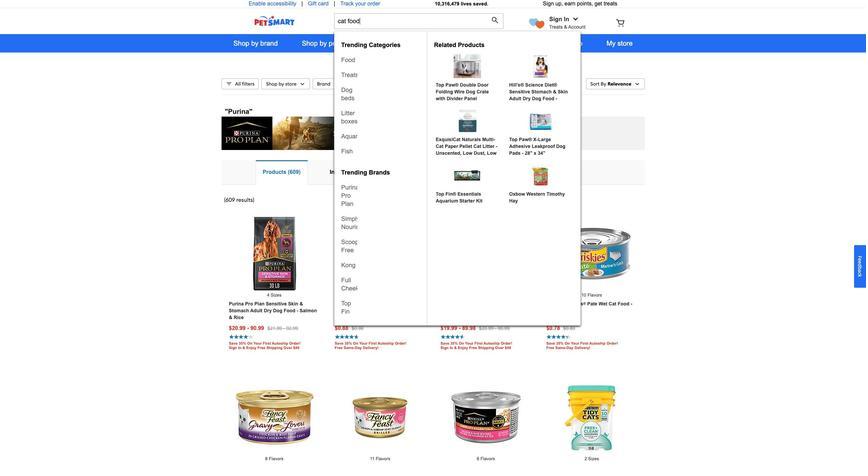 Task type: vqa. For each thing, say whether or not it's contained in the screenshot.
PetSmart image
yes



Task type: describe. For each thing, give the bounding box(es) containing it.
loyalty icon image
[[529, 18, 545, 29]]



Task type: locate. For each thing, give the bounding box(es) containing it.
search text field
[[334, 13, 504, 29]]

purina pro plan - performance sport nutrition starts here - shop now image
[[221, 117, 493, 150]]

None submit
[[492, 17, 500, 25]]

tab list
[[221, 160, 645, 185]]

None search field
[[334, 13, 504, 36]]

petsmart image
[[242, 16, 307, 26]]



